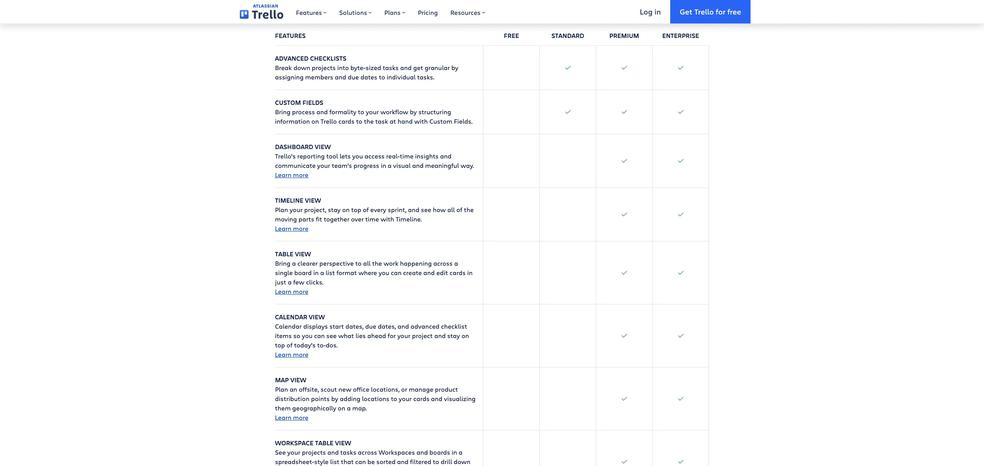 Task type: describe. For each thing, give the bounding box(es) containing it.
sorted
[[376, 458, 396, 466]]

lies
[[356, 332, 366, 340]]

and down the workspaces
[[397, 458, 409, 466]]

enterprise
[[662, 31, 699, 40]]

cards inside custom fields bring process and formality to your workflow by structuring information on trello cards to the task at hand with custom fields.
[[338, 117, 355, 125]]

across inside table view bring a clearer perspective to all the work happening across  a single board in a list format where you can create and edit cards in just a few clicks. learn more
[[433, 259, 453, 268]]

that
[[341, 458, 354, 466]]

free
[[728, 7, 741, 16]]

your inside workspace table view see your projects and tasks across workspaces and boards in a spreadsheet-style list that can be sorted and filtered to drill dow
[[287, 449, 300, 457]]

lets
[[340, 152, 351, 160]]

happening
[[400, 259, 432, 268]]

onboarding
[[275, 19, 309, 28]]

perspective
[[319, 259, 354, 268]]

1 horizontal spatial of
[[363, 206, 369, 214]]

advanced
[[411, 323, 439, 331]]

view for timeline view
[[305, 196, 321, 205]]

granular
[[425, 64, 450, 72]]

due inside the calendar view calendar displays start dates, due dates, and advanced checklist items so you can see what lies ahead for your project and stay on top of today's to-dos. learn more
[[365, 323, 376, 331]]

learn more link for map
[[275, 414, 308, 422]]

map view plan an offsite, scout new office locations, or manage product distribution points by adding locations to your cards and visualizing them geographically on a map. learn more
[[275, 376, 476, 422]]

adding
[[340, 395, 360, 403]]

single
[[275, 269, 293, 277]]

time inside dashboard view trello's reporting tool lets you access real-time insights and communicate your team's progress in a visual and meaningful way. learn more
[[400, 152, 414, 160]]

clicks.
[[306, 278, 323, 287]]

by inside the 'map view plan an offsite, scout new office locations, or manage product distribution points by adding locations to your cards and visualizing them geographically on a map. learn more'
[[331, 395, 338, 403]]

your inside custom fields bring process and formality to your workflow by structuring information on trello cards to the task at hand with custom fields.
[[366, 108, 379, 116]]

bring for table
[[275, 259, 291, 268]]

and inside unlimited boards create as many trello boards as your team sees fit; from onboarding new hires, to sprint planning, and every team meeting agenda in between.
[[398, 19, 409, 28]]

pricing
[[418, 8, 438, 16]]

them
[[275, 404, 291, 413]]

the inside table view bring a clearer perspective to all the work happening across  a single board in a list format where you can create and edit cards in just a few clicks. learn more
[[372, 259, 382, 268]]

solutions button
[[333, 0, 378, 24]]

table
[[315, 439, 334, 448]]

to inside table view bring a clearer perspective to all the work happening across  a single board in a list format where you can create and edit cards in just a few clicks. learn more
[[355, 259, 362, 268]]

scout
[[321, 386, 337, 394]]

hires,
[[325, 19, 341, 28]]

planning,
[[369, 19, 396, 28]]

items
[[275, 332, 292, 340]]

an
[[290, 386, 297, 394]]

and down checklist
[[434, 332, 446, 340]]

1 vertical spatial boards
[[341, 10, 361, 18]]

at
[[390, 117, 396, 125]]

see inside timeline view plan your project, stay on top of every sprint, and see how all of the moving parts fit together over time with timeline. learn more
[[421, 206, 431, 214]]

in inside log in link
[[655, 7, 661, 16]]

over
[[351, 215, 364, 223]]

projects inside advanced checklists break down projects into byte-sized tasks and get granular by assigning members and due dates to individual tasks.
[[312, 64, 336, 72]]

from
[[428, 10, 442, 18]]

on inside timeline view plan your project, stay on top of every sprint, and see how all of the moving parts fit together over time with timeline. learn more
[[342, 206, 350, 214]]

displays
[[303, 323, 328, 331]]

trello right get at the top right of page
[[694, 7, 714, 16]]

0 vertical spatial custom
[[275, 98, 301, 107]]

trello's
[[275, 152, 296, 160]]

create
[[275, 10, 295, 18]]

2 true from the left
[[715, 16, 727, 22]]

filtered
[[410, 458, 431, 466]]

tasks.
[[417, 73, 434, 81]]

communicate
[[275, 162, 316, 170]]

for inside get trello for free link
[[716, 7, 726, 16]]

locations
[[362, 395, 389, 403]]

fields.
[[454, 117, 473, 125]]

timeline.
[[396, 215, 422, 223]]

to inside the 'map view plan an offsite, scout new office locations, or manage product distribution points by adding locations to your cards and visualizing them geographically on a map. learn more'
[[391, 395, 397, 403]]

between.
[[306, 29, 334, 37]]

real-
[[386, 152, 400, 160]]

1 vertical spatial team
[[428, 19, 444, 28]]

plan for timeline
[[275, 206, 288, 214]]

ahead
[[367, 332, 386, 340]]

and inside the 'map view plan an offsite, scout new office locations, or manage product distribution points by adding locations to your cards and visualizing them geographically on a map. learn more'
[[431, 395, 442, 403]]

fit
[[316, 215, 322, 223]]

team's
[[332, 162, 352, 170]]

dos.
[[326, 341, 338, 350]]

can inside table view bring a clearer perspective to all the work happening across  a single board in a list format where you can create and edit cards in just a few clicks. learn more
[[391, 269, 402, 277]]

break
[[275, 64, 292, 72]]

a inside the 'map view plan an offsite, scout new office locations, or manage product distribution points by adding locations to your cards and visualizing them geographically on a map. learn more'
[[347, 404, 351, 413]]

sprint
[[350, 19, 367, 28]]

byte-
[[350, 64, 366, 72]]

plans
[[384, 8, 401, 16]]

together
[[324, 215, 350, 223]]

more inside the 'map view plan an offsite, scout new office locations, or manage product distribution points by adding locations to your cards and visualizing them geographically on a map. learn more'
[[293, 414, 308, 422]]

all inside table view bring a clearer perspective to all the work happening across  a single board in a list format where you can create and edit cards in just a few clicks. learn more
[[363, 259, 371, 268]]

information
[[275, 117, 310, 125]]

timeline view plan your project, stay on top of every sprint, and see how all of the moving parts fit together over time with timeline. learn more
[[275, 196, 474, 233]]

timeline
[[275, 196, 304, 205]]

to-
[[317, 341, 326, 350]]

edit
[[436, 269, 448, 277]]

members
[[305, 73, 333, 81]]

learn more link for dashboard
[[275, 171, 308, 179]]

list inside table view bring a clearer perspective to all the work happening across  a single board in a list format where you can create and edit cards in just a few clicks. learn more
[[326, 269, 335, 277]]

get trello for free
[[680, 7, 741, 16]]

meeting
[[446, 19, 470, 28]]

1 calendar from the top
[[275, 313, 307, 322]]

unlimited boards create as many trello boards as your team sees fit; from onboarding new hires, to sprint planning, and every team meeting agenda in between.
[[275, 1, 470, 37]]

to inside workspace table view see your projects and tasks across workspaces and boards in a spreadsheet-style list that can be sorted and filtered to drill dow
[[433, 458, 439, 466]]

2 as from the left
[[363, 10, 370, 18]]

fields
[[303, 98, 323, 107]]

features inside dropdown button
[[296, 8, 322, 16]]

custom fields bring process and formality to your workflow by structuring information on trello cards to the task at hand with custom fields.
[[275, 98, 473, 125]]

get trello for free link
[[670, 0, 751, 24]]

to inside advanced checklists break down projects into byte-sized tasks and get granular by assigning members and due dates to individual tasks.
[[379, 73, 385, 81]]

into
[[337, 64, 349, 72]]

and up "individual" on the top left
[[400, 64, 412, 72]]

can inside the calendar view calendar displays start dates, due dates, and advanced checklist items so you can see what lies ahead for your project and stay on top of today's to-dos. learn more
[[314, 332, 325, 340]]

learn more link for table
[[275, 288, 308, 296]]

and down table
[[327, 449, 339, 457]]

so
[[293, 332, 300, 340]]

work
[[384, 259, 399, 268]]

and inside timeline view plan your project, stay on top of every sprint, and see how all of the moving parts fit together over time with timeline. learn more
[[408, 206, 419, 214]]

and inside table view bring a clearer perspective to all the work happening across  a single board in a list format where you can create and edit cards in just a few clicks. learn more
[[423, 269, 435, 277]]

in inside unlimited boards create as many trello boards as your team sees fit; from onboarding new hires, to sprint planning, and every team meeting agenda in between.
[[299, 29, 305, 37]]

workflow
[[380, 108, 408, 116]]

get
[[680, 7, 693, 16]]

parts
[[299, 215, 314, 223]]

individual
[[387, 73, 416, 81]]

assigning
[[275, 73, 304, 81]]

across inside workspace table view see your projects and tasks across workspaces and boards in a spreadsheet-style list that can be sorted and filtered to drill dow
[[358, 449, 377, 457]]

project
[[412, 332, 433, 340]]

of inside the calendar view calendar displays start dates, due dates, and advanced checklist items so you can see what lies ahead for your project and stay on top of today's to-dos. learn more
[[287, 341, 293, 350]]

learn inside the 'map view plan an offsite, scout new office locations, or manage product distribution points by adding locations to your cards and visualizing them geographically on a map. learn more'
[[275, 414, 292, 422]]

offsite,
[[299, 386, 319, 394]]

your inside the 'map view plan an offsite, scout new office locations, or manage product distribution points by adding locations to your cards and visualizing them geographically on a map. learn more'
[[399, 395, 412, 403]]

the for fields
[[364, 117, 374, 125]]

and down into at the top of the page
[[335, 73, 346, 81]]

2 calendar from the top
[[275, 323, 302, 331]]

dashboard
[[275, 143, 313, 151]]

office
[[353, 386, 369, 394]]

1 true from the left
[[659, 16, 670, 22]]

spreadsheet-
[[275, 458, 314, 466]]

today's
[[294, 341, 316, 350]]

a inside dashboard view trello's reporting tool lets you access real-time insights and communicate your team's progress in a visual and meaningful way. learn more
[[388, 162, 392, 170]]

view for dashboard view
[[315, 143, 331, 151]]



Task type: locate. For each thing, give the bounding box(es) containing it.
or
[[401, 386, 407, 394]]

1 horizontal spatial as
[[363, 10, 370, 18]]

of down items
[[287, 341, 293, 350]]

you right lets
[[352, 152, 363, 160]]

your inside unlimited boards create as many trello boards as your team sees fit; from onboarding new hires, to sprint planning, and every team meeting agenda in between.
[[372, 10, 385, 18]]

due
[[348, 73, 359, 81], [365, 323, 376, 331]]

2 bring from the top
[[275, 259, 291, 268]]

checklist
[[441, 323, 467, 331]]

time inside timeline view plan your project, stay on top of every sprint, and see how all of the moving parts fit together over time with timeline. learn more
[[365, 215, 379, 223]]

top up over
[[351, 206, 361, 214]]

4 learn from the top
[[275, 351, 292, 359]]

0 vertical spatial time
[[400, 152, 414, 160]]

2 vertical spatial can
[[355, 458, 366, 466]]

1 horizontal spatial see
[[421, 206, 431, 214]]

0 vertical spatial boards
[[310, 1, 335, 9]]

can left be at the left of the page
[[355, 458, 366, 466]]

boards up many
[[310, 1, 335, 9]]

with inside timeline view plan your project, stay on top of every sprint, and see how all of the moving parts fit together over time with timeline. learn more
[[381, 215, 394, 223]]

0 vertical spatial see
[[421, 206, 431, 214]]

1 horizontal spatial due
[[365, 323, 376, 331]]

new inside unlimited boards create as many trello boards as your team sees fit; from onboarding new hires, to sprint planning, and every team meeting agenda in between.
[[311, 19, 324, 28]]

1 horizontal spatial for
[[716, 7, 726, 16]]

1 vertical spatial every
[[370, 206, 386, 214]]

for left the free
[[716, 7, 726, 16]]

2 vertical spatial cards
[[413, 395, 430, 403]]

more down the geographically
[[293, 414, 308, 422]]

1 vertical spatial for
[[388, 332, 396, 340]]

3 learn more link from the top
[[275, 288, 308, 296]]

1 horizontal spatial stay
[[447, 332, 460, 340]]

to down formality
[[356, 117, 362, 125]]

the right how
[[464, 206, 474, 214]]

cards right edit
[[450, 269, 466, 277]]

1 vertical spatial calendar
[[275, 323, 302, 331]]

and down fields
[[317, 108, 328, 116]]

1 horizontal spatial dates,
[[378, 323, 396, 331]]

in
[[655, 7, 661, 16], [299, 29, 305, 37], [381, 162, 386, 170], [313, 269, 319, 277], [467, 269, 473, 277], [452, 449, 457, 457]]

1 horizontal spatial every
[[411, 19, 427, 28]]

to inside unlimited boards create as many trello boards as your team sees fit; from onboarding new hires, to sprint planning, and every team meeting agenda in between.
[[342, 19, 349, 28]]

see up dos.
[[326, 332, 337, 340]]

0 horizontal spatial due
[[348, 73, 359, 81]]

resources
[[450, 8, 481, 16]]

0 horizontal spatial as
[[296, 10, 303, 18]]

0 horizontal spatial tasks
[[340, 449, 356, 457]]

0 vertical spatial with
[[414, 117, 428, 125]]

list inside workspace table view see your projects and tasks across workspaces and boards in a spreadsheet-style list that can be sorted and filtered to drill dow
[[330, 458, 339, 466]]

progress
[[354, 162, 379, 170]]

stay inside the calendar view calendar displays start dates, due dates, and advanced checklist items so you can see what lies ahead for your project and stay on top of today's to-dos. learn more
[[447, 332, 460, 340]]

0 vertical spatial tasks
[[383, 64, 399, 72]]

resources button
[[444, 0, 492, 24]]

1 vertical spatial projects
[[302, 449, 326, 457]]

trello
[[694, 7, 714, 16], [323, 10, 339, 18], [321, 117, 337, 125]]

plan down map
[[275, 386, 288, 394]]

you inside the calendar view calendar displays start dates, due dates, and advanced checklist items so you can see what lies ahead for your project and stay on top of today's to-dos. learn more
[[302, 332, 313, 340]]

your down or
[[399, 395, 412, 403]]

0 horizontal spatial true
[[659, 16, 670, 22]]

bring up the information
[[275, 108, 291, 116]]

just
[[275, 278, 286, 287]]

and down the insights
[[412, 162, 424, 170]]

log in
[[640, 7, 661, 16]]

the inside custom fields bring process and formality to your workflow by structuring information on trello cards to the task at hand with custom fields.
[[364, 117, 374, 125]]

boards up drill
[[430, 449, 450, 457]]

your up planning,
[[372, 10, 385, 18]]

the inside timeline view plan your project, stay on top of every sprint, and see how all of the moving parts fit together over time with timeline. learn more
[[464, 206, 474, 214]]

all up where
[[363, 259, 371, 268]]

for
[[716, 7, 726, 16], [388, 332, 396, 340]]

on down process
[[312, 117, 319, 125]]

2 dates, from the left
[[378, 323, 396, 331]]

by right granular
[[451, 64, 458, 72]]

true left the free
[[715, 16, 727, 22]]

can down work
[[391, 269, 402, 277]]

for right the 'ahead'
[[388, 332, 396, 340]]

2 vertical spatial boards
[[430, 449, 450, 457]]

1 bring from the top
[[275, 108, 291, 116]]

0 horizontal spatial cards
[[338, 117, 355, 125]]

more inside table view bring a clearer perspective to all the work happening across  a single board in a list format where you can create and edit cards in just a few clicks. learn more
[[293, 288, 308, 296]]

in right edit
[[467, 269, 473, 277]]

2 horizontal spatial cards
[[450, 269, 466, 277]]

1 vertical spatial bring
[[275, 259, 291, 268]]

0 horizontal spatial can
[[314, 332, 325, 340]]

5 more from the top
[[293, 414, 308, 422]]

1 horizontal spatial can
[[355, 458, 366, 466]]

0 horizontal spatial time
[[365, 215, 379, 223]]

as down unlimited
[[296, 10, 303, 18]]

be
[[367, 458, 375, 466]]

learn down just
[[275, 288, 292, 296]]

on up together
[[342, 206, 350, 214]]

view inside dashboard view trello's reporting tool lets you access real-time insights and communicate your team's progress in a visual and meaningful way. learn more
[[315, 143, 331, 151]]

trello inside custom fields bring process and formality to your workflow by structuring information on trello cards to the task at hand with custom fields.
[[321, 117, 337, 125]]

access
[[365, 152, 385, 160]]

the for view
[[464, 206, 474, 214]]

1 vertical spatial plan
[[275, 386, 288, 394]]

1 vertical spatial by
[[410, 108, 417, 116]]

projects up style on the left bottom of page
[[302, 449, 326, 457]]

0 horizontal spatial of
[[287, 341, 293, 350]]

tasks inside workspace table view see your projects and tasks across workspaces and boards in a spreadsheet-style list that can be sorted and filtered to drill dow
[[340, 449, 356, 457]]

with right hand
[[414, 117, 428, 125]]

2 horizontal spatial of
[[456, 206, 462, 214]]

bring for custom
[[275, 108, 291, 116]]

0 horizontal spatial for
[[388, 332, 396, 340]]

1 vertical spatial with
[[381, 215, 394, 223]]

in inside workspace table view see your projects and tasks across workspaces and boards in a spreadsheet-style list that can be sorted and filtered to drill dow
[[452, 449, 457, 457]]

0 horizontal spatial dates,
[[345, 323, 364, 331]]

1 learn more link from the top
[[275, 171, 308, 179]]

more down few
[[293, 288, 308, 296]]

0 vertical spatial by
[[451, 64, 458, 72]]

2 learn from the top
[[275, 225, 292, 233]]

1 horizontal spatial custom
[[429, 117, 452, 125]]

map.
[[352, 404, 367, 413]]

the up where
[[372, 259, 382, 268]]

1 vertical spatial the
[[464, 206, 474, 214]]

learn more link for timeline
[[275, 225, 308, 233]]

tasks inside advanced checklists break down projects into byte-sized tasks and get granular by assigning members and due dates to individual tasks.
[[383, 64, 399, 72]]

1 vertical spatial across
[[358, 449, 377, 457]]

trello down formality
[[321, 117, 337, 125]]

and up meaningful
[[440, 152, 452, 160]]

learn more link for calendar
[[275, 351, 308, 359]]

cards down formality
[[338, 117, 355, 125]]

1 more from the top
[[293, 171, 308, 179]]

all inside timeline view plan your project, stay on top of every sprint, and see how all of the moving parts fit together over time with timeline. learn more
[[447, 206, 455, 214]]

0 vertical spatial top
[[351, 206, 361, 214]]

custom
[[275, 98, 301, 107], [429, 117, 452, 125]]

across up be at the left of the page
[[358, 449, 377, 457]]

you
[[352, 152, 363, 160], [379, 269, 389, 277], [302, 332, 313, 340]]

learn down communicate
[[275, 171, 292, 179]]

few
[[293, 278, 304, 287]]

by inside advanced checklists break down projects into byte-sized tasks and get granular by assigning members and due dates to individual tasks.
[[451, 64, 458, 72]]

plan inside the 'map view plan an offsite, scout new office locations, or manage product distribution points by adding locations to your cards and visualizing them geographically on a map. learn more'
[[275, 386, 288, 394]]

0 vertical spatial cards
[[338, 117, 355, 125]]

workspaces
[[379, 449, 415, 457]]

0 horizontal spatial boards
[[310, 1, 335, 9]]

time up visual
[[400, 152, 414, 160]]

in inside dashboard view trello's reporting tool lets you access real-time insights and communicate your team's progress in a visual and meaningful way. learn more
[[381, 162, 386, 170]]

features
[[296, 8, 322, 16], [275, 31, 306, 40]]

bring
[[275, 108, 291, 116], [275, 259, 291, 268]]

plan for map
[[275, 386, 288, 394]]

fit;
[[419, 10, 426, 18]]

way.
[[461, 162, 474, 170]]

of
[[363, 206, 369, 214], [456, 206, 462, 214], [287, 341, 293, 350]]

2 horizontal spatial can
[[391, 269, 402, 277]]

2 horizontal spatial you
[[379, 269, 389, 277]]

more
[[293, 171, 308, 179], [293, 225, 308, 233], [293, 288, 308, 296], [293, 351, 308, 359], [293, 414, 308, 422]]

of up over
[[363, 206, 369, 214]]

1 vertical spatial you
[[379, 269, 389, 277]]

new up adding
[[339, 386, 351, 394]]

view inside the 'map view plan an offsite, scout new office locations, or manage product distribution points by adding locations to your cards and visualizing them geographically on a map. learn more'
[[290, 376, 306, 385]]

get
[[413, 64, 423, 72]]

visual
[[393, 162, 411, 170]]

to down locations,
[[391, 395, 397, 403]]

1 as from the left
[[296, 10, 303, 18]]

list down perspective
[[326, 269, 335, 277]]

0 horizontal spatial by
[[331, 395, 338, 403]]

trello up hires,
[[323, 10, 339, 18]]

more down communicate
[[293, 171, 308, 179]]

format
[[337, 269, 357, 277]]

list
[[326, 269, 335, 277], [330, 458, 339, 466]]

bring inside table view bring a clearer perspective to all the work happening across  a single board in a list format where you can create and edit cards in just a few clicks. learn more
[[275, 259, 291, 268]]

cards down manage
[[413, 395, 430, 403]]

on inside the calendar view calendar displays start dates, due dates, and advanced checklist items so you can see what lies ahead for your project and stay on top of today's to-dos. learn more
[[462, 332, 469, 340]]

top inside timeline view plan your project, stay on top of every sprint, and see how all of the moving parts fit together over time with timeline. learn more
[[351, 206, 361, 214]]

custom up process
[[275, 98, 301, 107]]

task
[[375, 117, 388, 125]]

calendar up items
[[275, 323, 302, 331]]

1 horizontal spatial by
[[410, 108, 417, 116]]

1 vertical spatial due
[[365, 323, 376, 331]]

2 vertical spatial you
[[302, 332, 313, 340]]

0 horizontal spatial top
[[275, 341, 285, 350]]

trello inside unlimited boards create as many trello boards as your team sees fit; from onboarding new hires, to sprint planning, and every team meeting agenda in between.
[[323, 10, 339, 18]]

view for map view
[[290, 376, 306, 385]]

boards inside workspace table view see your projects and tasks across workspaces and boards in a spreadsheet-style list that can be sorted and filtered to drill dow
[[430, 449, 450, 457]]

to right hires,
[[342, 19, 349, 28]]

view
[[295, 250, 311, 259]]

5 learn from the top
[[275, 414, 292, 422]]

can up to-
[[314, 332, 325, 340]]

1 vertical spatial list
[[330, 458, 339, 466]]

1 horizontal spatial boards
[[341, 10, 361, 18]]

you inside table view bring a clearer perspective to all the work happening across  a single board in a list format where you can create and edit cards in just a few clicks. learn more
[[379, 269, 389, 277]]

every down fit;
[[411, 19, 427, 28]]

0 vertical spatial plan
[[275, 206, 288, 214]]

1 vertical spatial stay
[[447, 332, 460, 340]]

learn more link down communicate
[[275, 171, 308, 179]]

time right over
[[365, 215, 379, 223]]

2 more from the top
[[293, 225, 308, 233]]

1 horizontal spatial across
[[433, 259, 453, 268]]

0 vertical spatial for
[[716, 7, 726, 16]]

true right the log
[[659, 16, 670, 22]]

3 learn from the top
[[275, 288, 292, 296]]

table view bring a clearer perspective to all the work happening across  a single board in a list format where you can create and edit cards in just a few clicks. learn more
[[275, 250, 473, 296]]

0 horizontal spatial across
[[358, 449, 377, 457]]

more inside the calendar view calendar displays start dates, due dates, and advanced checklist items so you can see what lies ahead for your project and stay on top of today's to-dos. learn more
[[293, 351, 308, 359]]

0 vertical spatial the
[[364, 117, 374, 125]]

0 vertical spatial bring
[[275, 108, 291, 116]]

1 vertical spatial cards
[[450, 269, 466, 277]]

create
[[403, 269, 422, 277]]

workspace table view see your projects and tasks across workspaces and boards in a spreadsheet-style list that can be sorted and filtered to drill dow
[[275, 439, 471, 467]]

more inside timeline view plan your project, stay on top of every sprint, and see how all of the moving parts fit together over time with timeline. learn more
[[293, 225, 308, 233]]

premium
[[609, 31, 639, 40]]

for inside the calendar view calendar displays start dates, due dates, and advanced checklist items so you can see what lies ahead for your project and stay on top of today's to-dos. learn more
[[388, 332, 396, 340]]

features button
[[290, 0, 333, 24]]

more inside dashboard view trello's reporting tool lets you access real-time insights and communicate your team's progress in a visual and meaningful way. learn more
[[293, 171, 308, 179]]

team up planning,
[[386, 10, 402, 18]]

a inside workspace table view see your projects and tasks across workspaces and boards in a spreadsheet-style list that can be sorted and filtered to drill dow
[[459, 449, 462, 457]]

3 more from the top
[[293, 288, 308, 296]]

your up task
[[366, 108, 379, 116]]

view up tool
[[315, 143, 331, 151]]

0 vertical spatial features
[[296, 8, 322, 16]]

dates
[[361, 73, 377, 81]]

as
[[296, 10, 303, 18], [363, 10, 370, 18]]

your inside dashboard view trello's reporting tool lets you access real-time insights and communicate your team's progress in a visual and meaningful way. learn more
[[317, 162, 330, 170]]

as up sprint
[[363, 10, 370, 18]]

atlassian trello image
[[240, 4, 283, 19]]

stay up together
[[328, 206, 341, 214]]

1 vertical spatial top
[[275, 341, 285, 350]]

0 vertical spatial stay
[[328, 206, 341, 214]]

cards inside the 'map view plan an offsite, scout new office locations, or manage product distribution points by adding locations to your cards and visualizing them geographically on a map. learn more'
[[413, 395, 430, 403]]

1 learn from the top
[[275, 171, 292, 179]]

projects inside workspace table view see your projects and tasks across workspaces and boards in a spreadsheet-style list that can be sorted and filtered to drill dow
[[302, 449, 326, 457]]

the left task
[[364, 117, 374, 125]]

can inside workspace table view see your projects and tasks across workspaces and boards in a spreadsheet-style list that can be sorted and filtered to drill dow
[[355, 458, 366, 466]]

view up project,
[[305, 196, 321, 205]]

1 vertical spatial features
[[275, 31, 306, 40]]

2 horizontal spatial by
[[451, 64, 458, 72]]

to right formality
[[358, 108, 364, 116]]

your inside the calendar view calendar displays start dates, due dates, and advanced checklist items so you can see what lies ahead for your project and stay on top of today's to-dos. learn more
[[397, 332, 410, 340]]

to down sized
[[379, 73, 385, 81]]

tool
[[326, 152, 338, 160]]

insights
[[415, 152, 439, 160]]

1 horizontal spatial top
[[351, 206, 361, 214]]

calendar up so in the left of the page
[[275, 313, 307, 322]]

0 vertical spatial can
[[391, 269, 402, 277]]

you down work
[[379, 269, 389, 277]]

in up clicks.
[[313, 269, 319, 277]]

view inside the calendar view calendar displays start dates, due dates, and advanced checklist items so you can see what lies ahead for your project and stay on top of today's to-dos. learn more
[[309, 313, 325, 322]]

0 vertical spatial you
[[352, 152, 363, 160]]

and up filtered
[[417, 449, 428, 457]]

0 vertical spatial list
[[326, 269, 335, 277]]

1 horizontal spatial with
[[414, 117, 428, 125]]

1 vertical spatial can
[[314, 332, 325, 340]]

more down parts
[[293, 225, 308, 233]]

you up the today's
[[302, 332, 313, 340]]

bring inside custom fields bring process and formality to your workflow by structuring information on trello cards to the task at hand with custom fields.
[[275, 108, 291, 116]]

1 horizontal spatial all
[[447, 206, 455, 214]]

in right the log
[[655, 7, 661, 16]]

custom down structuring
[[429, 117, 452, 125]]

2 vertical spatial by
[[331, 395, 338, 403]]

time
[[400, 152, 414, 160], [365, 215, 379, 223]]

every inside timeline view plan your project, stay on top of every sprint, and see how all of the moving parts fit together over time with timeline. learn more
[[370, 206, 386, 214]]

with down sprint,
[[381, 215, 394, 223]]

learn inside the calendar view calendar displays start dates, due dates, and advanced checklist items so you can see what lies ahead for your project and stay on top of today's to-dos. learn more
[[275, 351, 292, 359]]

1 vertical spatial see
[[326, 332, 337, 340]]

can
[[391, 269, 402, 277], [314, 332, 325, 340], [355, 458, 366, 466]]

features up onboarding
[[296, 8, 322, 16]]

0 vertical spatial calendar
[[275, 313, 307, 322]]

1 vertical spatial tasks
[[340, 449, 356, 457]]

free
[[504, 31, 519, 40]]

view inside timeline view plan your project, stay on top of every sprint, and see how all of the moving parts fit together over time with timeline. learn more
[[305, 196, 321, 205]]

1 plan from the top
[[275, 206, 288, 214]]

1 horizontal spatial new
[[339, 386, 351, 394]]

many
[[305, 10, 321, 18]]

style
[[314, 458, 329, 466]]

projects down checklists
[[312, 64, 336, 72]]

stay inside timeline view plan your project, stay on top of every sprint, and see how all of the moving parts fit together over time with timeline. learn more
[[328, 206, 341, 214]]

1 horizontal spatial time
[[400, 152, 414, 160]]

on down checklist
[[462, 332, 469, 340]]

to left drill
[[433, 458, 439, 466]]

your
[[372, 10, 385, 18], [366, 108, 379, 116], [317, 162, 330, 170], [290, 206, 303, 214], [397, 332, 410, 340], [399, 395, 412, 403], [287, 449, 300, 457]]

start
[[329, 323, 344, 331]]

pricing link
[[412, 0, 444, 24]]

solutions
[[339, 8, 367, 16]]

1 horizontal spatial tasks
[[383, 64, 399, 72]]

learn more link down "them"
[[275, 414, 308, 422]]

by inside custom fields bring process and formality to your workflow by structuring information on trello cards to the task at hand with custom fields.
[[410, 108, 417, 116]]

1 vertical spatial all
[[363, 259, 371, 268]]

by
[[451, 64, 458, 72], [410, 108, 417, 116], [331, 395, 338, 403]]

due inside advanced checklists break down projects into byte-sized tasks and get granular by assigning members and due dates to individual tasks.
[[348, 73, 359, 81]]

learn
[[275, 171, 292, 179], [275, 225, 292, 233], [275, 288, 292, 296], [275, 351, 292, 359], [275, 414, 292, 422]]

where
[[358, 269, 377, 277]]

learn inside timeline view plan your project, stay on top of every sprint, and see how all of the moving parts fit together over time with timeline. learn more
[[275, 225, 292, 233]]

meaningful
[[425, 162, 459, 170]]

list left that
[[330, 458, 339, 466]]

on inside the 'map view plan an offsite, scout new office locations, or manage product distribution points by adding locations to your cards and visualizing them geographically on a map. learn more'
[[338, 404, 345, 413]]

how
[[433, 206, 446, 214]]

5 learn more link from the top
[[275, 414, 308, 422]]

0 horizontal spatial team
[[386, 10, 402, 18]]

and down sees
[[398, 19, 409, 28]]

dashboard view trello's reporting tool lets you access real-time insights and communicate your team's progress in a visual and meaningful way. learn more
[[275, 143, 474, 179]]

4 more from the top
[[293, 351, 308, 359]]

1 horizontal spatial team
[[428, 19, 444, 28]]

4 learn more link from the top
[[275, 351, 308, 359]]

2 plan from the top
[[275, 386, 288, 394]]

a
[[388, 162, 392, 170], [292, 259, 296, 268], [454, 259, 458, 268], [320, 269, 324, 277], [288, 278, 292, 287], [347, 404, 351, 413], [459, 449, 462, 457]]

with inside custom fields bring process and formality to your workflow by structuring information on trello cards to the task at hand with custom fields.
[[414, 117, 428, 125]]

points
[[311, 395, 330, 403]]

dates, up the 'ahead'
[[378, 323, 396, 331]]

view up an
[[290, 376, 306, 385]]

sprint,
[[388, 206, 406, 214]]

2 horizontal spatial boards
[[430, 449, 450, 457]]

1 horizontal spatial cards
[[413, 395, 430, 403]]

learn inside table view bring a clearer perspective to all the work happening across  a single board in a list format where you can create and edit cards in just a few clicks. learn more
[[275, 288, 292, 296]]

on inside custom fields bring process and formality to your workflow by structuring information on trello cards to the task at hand with custom fields.
[[312, 117, 319, 125]]

all right how
[[447, 206, 455, 214]]

boards up sprint
[[341, 10, 361, 18]]

in up drill
[[452, 449, 457, 457]]

0 horizontal spatial new
[[311, 19, 324, 28]]

agenda
[[275, 29, 298, 37]]

and up timeline. on the top of page
[[408, 206, 419, 214]]

product
[[435, 386, 458, 394]]

tasks up that
[[340, 449, 356, 457]]

0 horizontal spatial all
[[363, 259, 371, 268]]

and left advanced
[[398, 323, 409, 331]]

0 vertical spatial team
[[386, 10, 402, 18]]

see left how
[[421, 206, 431, 214]]

cards inside table view bring a clearer perspective to all the work happening across  a single board in a list format where you can create and edit cards in just a few clicks. learn more
[[450, 269, 466, 277]]

in down onboarding
[[299, 29, 305, 37]]

0 horizontal spatial see
[[326, 332, 337, 340]]

2 vertical spatial the
[[372, 259, 382, 268]]

advanced checklists break down projects into byte-sized tasks and get granular by assigning members and due dates to individual tasks.
[[275, 54, 458, 81]]

1 vertical spatial custom
[[429, 117, 452, 125]]

tasks up "individual" on the top left
[[383, 64, 399, 72]]

plan inside timeline view plan your project, stay on top of every sprint, and see how all of the moving parts fit together over time with timeline. learn more
[[275, 206, 288, 214]]

geographically
[[292, 404, 336, 413]]

new inside the 'map view plan an offsite, scout new office locations, or manage product distribution points by adding locations to your cards and visualizing them geographically on a map. learn more'
[[339, 386, 351, 394]]

visualizing
[[444, 395, 476, 403]]

see
[[421, 206, 431, 214], [326, 332, 337, 340]]

learn inside dashboard view trello's reporting tool lets you access real-time insights and communicate your team's progress in a visual and meaningful way. learn more
[[275, 171, 292, 179]]

view for calendar view
[[309, 313, 325, 322]]

plans button
[[378, 0, 412, 24]]

unlimited
[[275, 1, 309, 9]]

1 vertical spatial time
[[365, 215, 379, 223]]

0 horizontal spatial with
[[381, 215, 394, 223]]

1 horizontal spatial true
[[715, 16, 727, 22]]

formality
[[329, 108, 356, 116]]

2 learn more link from the top
[[275, 225, 308, 233]]

all
[[447, 206, 455, 214], [363, 259, 371, 268]]

top down items
[[275, 341, 285, 350]]

clearer
[[297, 259, 318, 268]]

every inside unlimited boards create as many trello boards as your team sees fit; from onboarding new hires, to sprint planning, and every team meeting agenda in between.
[[411, 19, 427, 28]]

true
[[659, 16, 670, 22], [715, 16, 727, 22]]

due down byte- on the left top of the page
[[348, 73, 359, 81]]

table
[[275, 250, 293, 259]]

1 vertical spatial new
[[339, 386, 351, 394]]

stay down checklist
[[447, 332, 460, 340]]

log in link
[[631, 0, 670, 24]]

your inside timeline view plan your project, stay on top of every sprint, and see how all of the moving parts fit together over time with timeline. learn more
[[290, 206, 303, 214]]

in down access
[[381, 162, 386, 170]]

0 vertical spatial due
[[348, 73, 359, 81]]

1 dates, from the left
[[345, 323, 364, 331]]

see inside the calendar view calendar displays start dates, due dates, and advanced checklist items so you can see what lies ahead for your project and stay on top of today's to-dos. learn more
[[326, 332, 337, 340]]

0 vertical spatial new
[[311, 19, 324, 28]]

view inside workspace table view see your projects and tasks across workspaces and boards in a spreadsheet-style list that can be sorted and filtered to drill dow
[[335, 439, 351, 448]]

0 horizontal spatial every
[[370, 206, 386, 214]]

you inside dashboard view trello's reporting tool lets you access real-time insights and communicate your team's progress in a visual and meaningful way. learn more
[[352, 152, 363, 160]]

and inside custom fields bring process and formality to your workflow by structuring information on trello cards to the task at hand with custom fields.
[[317, 108, 328, 116]]

every left sprint,
[[370, 206, 386, 214]]

new
[[311, 19, 324, 28], [339, 386, 351, 394]]

see
[[275, 449, 286, 457]]

top inside the calendar view calendar displays start dates, due dates, and advanced checklist items so you can see what lies ahead for your project and stay on top of today's to-dos. learn more
[[275, 341, 285, 350]]



Task type: vqa. For each thing, say whether or not it's contained in the screenshot.


